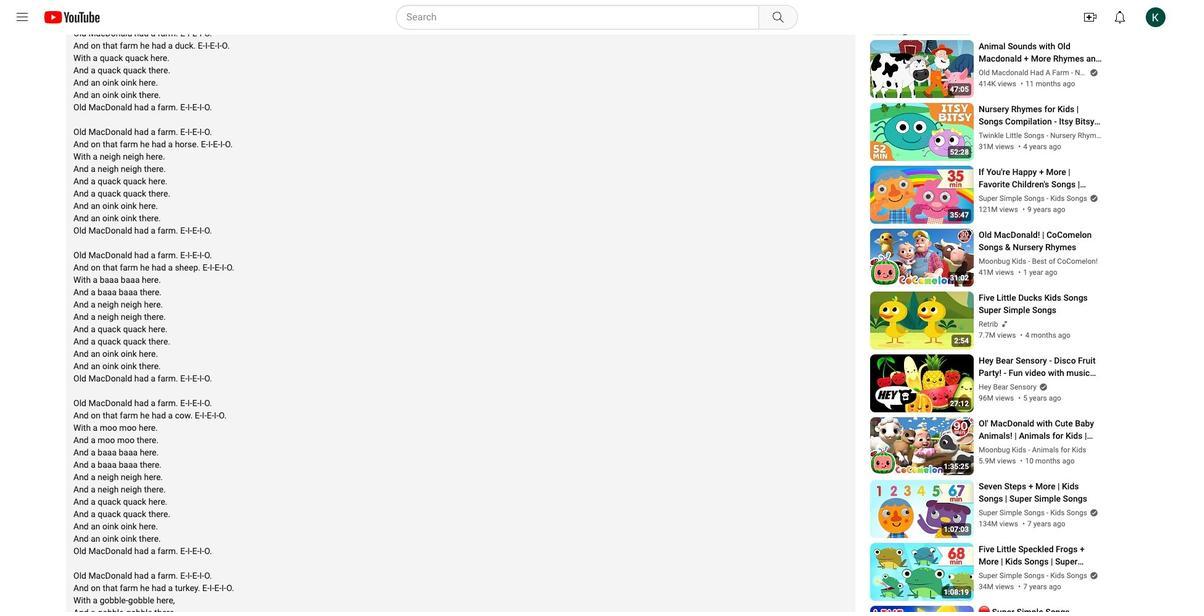 Task type: vqa. For each thing, say whether or not it's contained in the screenshot.
If You're Happy + More | Favorite Children's Songs | Super Simple Songs by Super Simple Songs - Kids Songs 121,165,233 views 9 years ago 35 minutes "element" on the right top of the page's Verified icon
yes



Task type: describe. For each thing, give the bounding box(es) containing it.
1 verified image from the top
[[1088, 5, 1099, 14]]

if you're happy + more | favorite children's songs | super simple songs by super simple songs - kids songs 121,165,233 views 9 years ago 35 minutes element
[[979, 166, 1104, 191]]

verified image for animal sounds with old macdonald + more rhymes and songs for kids by old macdonald had a farm - nursery rhymes for kids 414,644 views 11 months ago 47 minutes "element"
[[1088, 68, 1099, 77]]

35 minutes, 47 seconds image
[[948, 209, 972, 222]]

verified image for if you're happy + more | favorite children's songs | super simple songs by super simple songs - kids songs 121,165,233 views 9 years ago 35 minutes element
[[1088, 194, 1099, 203]]

2 minutes, 54 seconds image
[[952, 335, 972, 348]]

five little speckled frogs + more | kids songs | super simple songs by super simple songs - kids songs 34,049,912 views 7 years ago 1 hour, 8 minutes element
[[979, 544, 1104, 568]]

verified image for seven steps + more | kids songs | super simple songs by super simple songs - kids songs 134,084,050 views 7 years ago 1 hour, 7 minutes element
[[1088, 509, 1099, 518]]

seven steps + more | kids songs | super simple songs by super simple songs - kids songs 134,084,050 views 7 years ago 1 hour, 7 minutes element
[[979, 481, 1104, 505]]

1 hour, 7 minutes, 3 seconds image
[[942, 524, 972, 536]]

verified image for five little speckled frogs + more | kids songs | super simple songs by super simple songs - kids songs 34,049,912 views 7 years ago 1 hour, 8 minutes element
[[1088, 572, 1099, 580]]

1 hour, 35 minutes, 25 seconds image
[[942, 461, 972, 473]]

47 minutes, 5 seconds image
[[948, 83, 972, 96]]

hey bear sensory - disco fruit party! - fun video with music and dancing ! by hey bear sensory 96,116,984 views 5 years ago 27 minutes element
[[979, 355, 1104, 380]]

nursery rhymes for kids | songs compilation - itsy bitsy spider + more children songs by twinkle little songs - nursery rhymes 31,710,855 views 4 years ago 52 minutes element
[[979, 103, 1104, 128]]

animal sounds with old macdonald + more rhymes and songs for kids by old macdonald had a farm - nursery rhymes for kids 414,644 views 11 months ago 47 minutes element
[[979, 40, 1104, 65]]



Task type: locate. For each thing, give the bounding box(es) containing it.
official artist channel image
[[999, 320, 1010, 329]]

3 verified image from the top
[[1088, 509, 1099, 518]]

27 minutes, 12 seconds image
[[948, 398, 972, 410]]

verified image
[[1088, 68, 1099, 77], [1037, 383, 1048, 392]]

0 vertical spatial verified image
[[1088, 68, 1099, 77]]

1 vertical spatial verified image
[[1037, 383, 1048, 392]]

🔴  super simple songs bedtime livestream 🌟🦉💤 | kids nap songs | super simple songs by super simple live - 24 hour livestreams for kids 609,678 views streamed 1 month ago 1 hour, 18 minutes element
[[979, 607, 1104, 613]]

avatar image image
[[1146, 7, 1166, 27]]

ol' macdonald with cute baby animals! | animals for kids | funny cartoons | learn about animals by moonbug kids - animals for kids 5,929,329 views 10 months ago 1 hour, 35 minutes element
[[979, 418, 1104, 443]]

verified image for hey bear sensory - disco fruit party! - fun video with music and dancing ! by hey bear sensory 96,116,984 views 5 years ago 27 minutes element
[[1037, 383, 1048, 392]]

None search field
[[374, 5, 801, 30]]

31 minutes, 2 seconds image
[[948, 272, 972, 285]]

five little ducks   kids songs   super simple songs by retrib 7,757,997 views 4 months ago 2 minutes, 54 seconds element
[[979, 292, 1104, 317]]

verified image
[[1088, 5, 1099, 14], [1088, 194, 1099, 203], [1088, 509, 1099, 518], [1088, 572, 1099, 580]]

1 horizontal spatial verified image
[[1088, 68, 1099, 77]]

1 hour, 8 minutes, 19 seconds image
[[942, 587, 972, 599]]

46 minutes, 55 seconds image
[[948, 20, 972, 33]]

52 minutes, 28 seconds image
[[948, 146, 972, 159]]

4 verified image from the top
[[1088, 572, 1099, 580]]

0 horizontal spatial verified image
[[1037, 383, 1048, 392]]

old macdonald! | cocomelon songs & nursery rhymes by moonbug kids - best of cocomelon! 41,761,314 views 1 year ago 31 minutes element
[[979, 229, 1104, 254]]

Search text field
[[407, 9, 756, 25]]

2 verified image from the top
[[1088, 194, 1099, 203]]

verified image down animal sounds with old macdonald + more rhymes and songs for kids by old macdonald had a farm - nursery rhymes for kids 414,644 views 11 months ago 47 minutes "element"
[[1088, 68, 1099, 77]]

verified image down hey bear sensory - disco fruit party! - fun video with music and dancing ! by hey bear sensory 96,116,984 views 5 years ago 27 minutes element
[[1037, 383, 1048, 392]]



